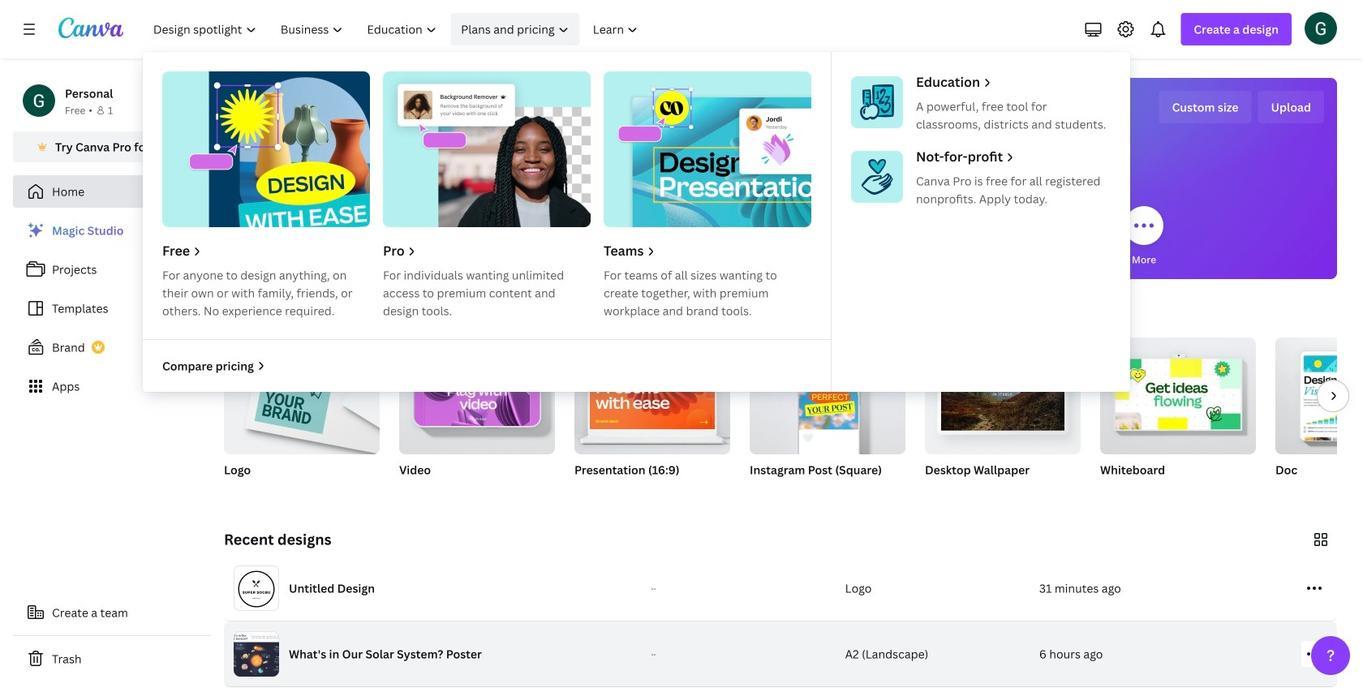 Task type: vqa. For each thing, say whether or not it's contained in the screenshot.
design in the Untitled Design Instagram Post
no



Task type: locate. For each thing, give the bounding box(es) containing it.
None search field
[[537, 151, 1024, 183]]

menu
[[143, 52, 1131, 392]]

list
[[13, 214, 211, 403]]

greg robinson image
[[1305, 12, 1338, 44]]

group
[[1101, 331, 1257, 498], [1101, 331, 1257, 455], [224, 338, 380, 498], [224, 338, 380, 455], [399, 338, 555, 498], [399, 338, 555, 455], [575, 338, 731, 498], [575, 338, 731, 455], [750, 338, 906, 498], [750, 338, 906, 455], [925, 338, 1081, 498], [1276, 338, 1364, 498], [1276, 338, 1364, 455]]



Task type: describe. For each thing, give the bounding box(es) containing it.
top level navigation element
[[143, 13, 1131, 392]]



